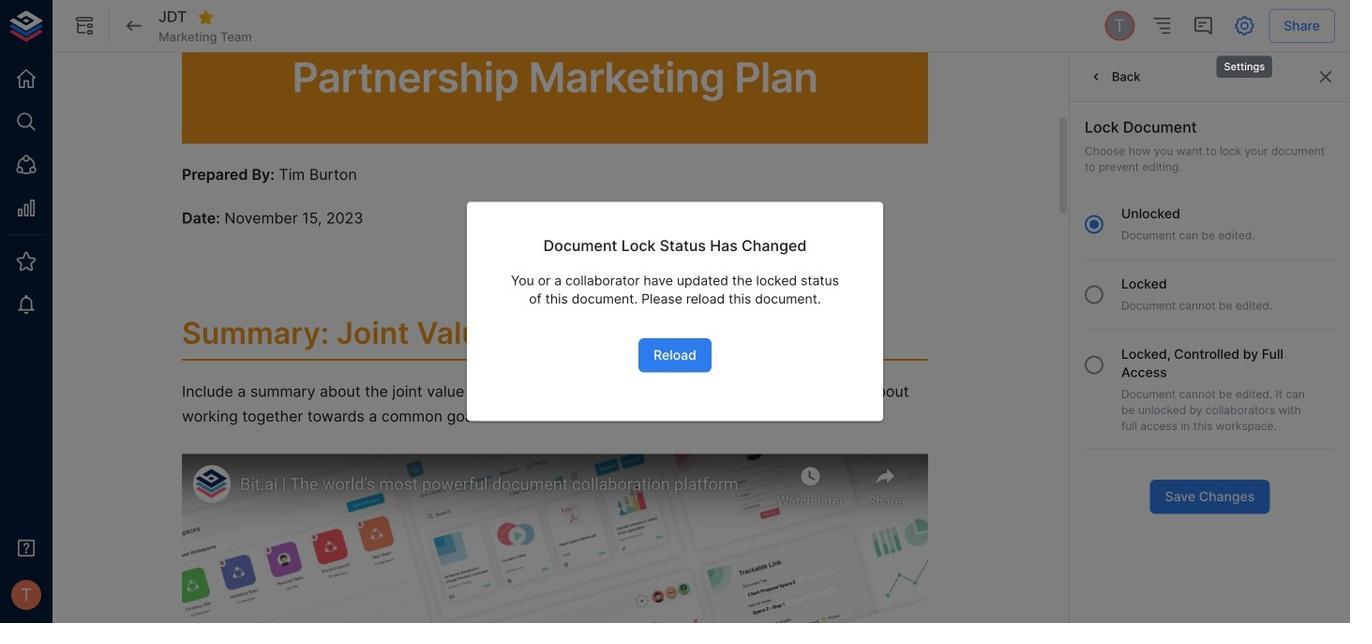 Task type: locate. For each thing, give the bounding box(es) containing it.
remove favorite image
[[197, 9, 214, 26]]

option group
[[1075, 205, 1336, 465]]

settings image
[[1234, 15, 1256, 37]]

dialog
[[467, 202, 884, 422]]

comments image
[[1193, 15, 1215, 37]]

tooltip
[[1215, 43, 1275, 80]]

show wiki image
[[73, 15, 96, 37]]



Task type: vqa. For each thing, say whether or not it's contained in the screenshot.
OPTION GROUP
yes



Task type: describe. For each thing, give the bounding box(es) containing it.
table of contents image
[[1151, 15, 1174, 37]]

go back image
[[123, 15, 145, 37]]



